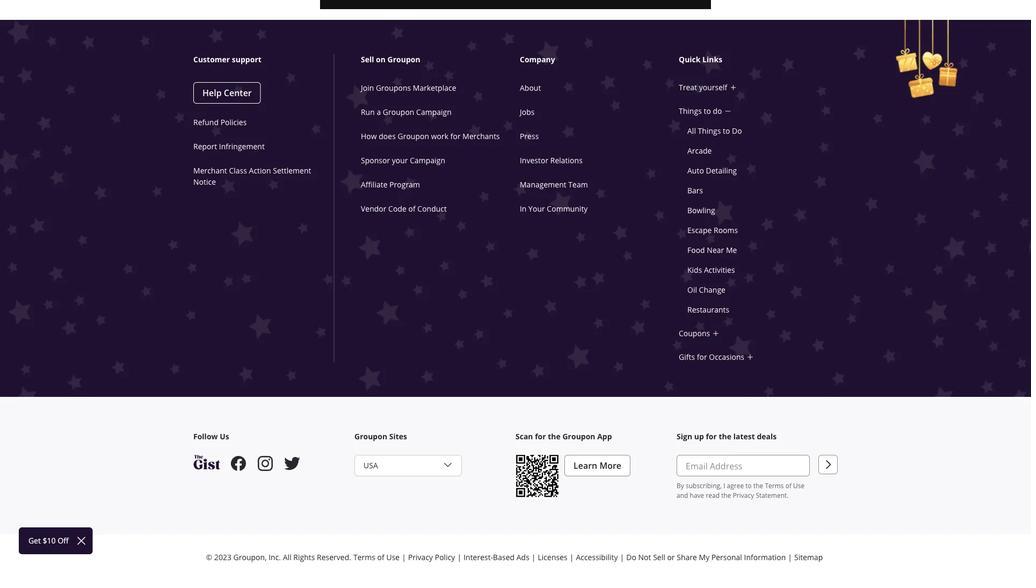 Task type: vqa. For each thing, say whether or not it's contained in the screenshot.
6 popup button
no



Task type: describe. For each thing, give the bounding box(es) containing it.
groupon sites heading
[[355, 432, 516, 442]]

merchant class action settlement notice link
[[193, 166, 311, 187]]

use inside by subscribing, i agree to the terms of use and have read the privacy statement.
[[794, 482, 805, 490]]

sitemap
[[795, 553, 824, 562]]

my
[[700, 553, 710, 562]]

management team link
[[520, 179, 588, 189]]

latest
[[734, 432, 756, 442]]

agree
[[728, 482, 745, 490]]

the down i
[[722, 491, 732, 500]]

inc.
[[269, 553, 281, 562]]

6 | from the left
[[789, 553, 793, 562]]

scan for the groupon app heading
[[516, 432, 677, 442]]

quick links
[[679, 54, 723, 65]]

kids
[[688, 265, 703, 275]]

to inside by subscribing, i agree to the terms of use and have read the privacy statement.
[[746, 482, 752, 490]]

groupon for on
[[388, 54, 421, 65]]

group containing by subscribing, i agree to the
[[677, 455, 811, 500]]

read
[[706, 491, 720, 500]]

the up privacy statement. link
[[754, 482, 764, 490]]

oil
[[688, 285, 698, 295]]

merchants
[[463, 131, 500, 141]]

do
[[714, 106, 723, 116]]

learn more
[[574, 460, 622, 472]]

sponsor
[[361, 155, 390, 165]]

help center
[[203, 87, 252, 99]]

press link
[[520, 131, 539, 141]]

sell on groupon heading
[[361, 54, 522, 65]]

1 horizontal spatial sell
[[654, 553, 666, 562]]

0 horizontal spatial terms
[[354, 553, 376, 562]]

about link
[[520, 83, 541, 93]]

sell on groupon
[[361, 54, 421, 65]]

program
[[390, 179, 420, 189]]

1 vertical spatial terms of use link
[[351, 553, 402, 562]]

your
[[529, 204, 545, 214]]

sell inside heading
[[361, 54, 374, 65]]

sitemap link
[[793, 553, 826, 562]]

statement.
[[756, 491, 789, 500]]

change
[[700, 285, 726, 295]]

the left latest
[[719, 432, 732, 442]]

do not sell or share my personal information link
[[625, 553, 789, 562]]

refund
[[193, 117, 219, 127]]

sign up for the latest deals
[[677, 432, 777, 442]]

have
[[690, 491, 705, 500]]

all things to do
[[688, 126, 743, 136]]

activities
[[705, 265, 736, 275]]

quick
[[679, 54, 701, 65]]

bars
[[688, 185, 704, 195]]

refund policies
[[193, 117, 247, 127]]

sites
[[390, 432, 407, 442]]

bowling
[[688, 205, 716, 215]]

customer
[[193, 54, 230, 65]]

learn
[[574, 460, 598, 472]]

treat
[[679, 82, 698, 92]]

how does groupon work for merchants link
[[361, 131, 500, 141]]

1 horizontal spatial all
[[688, 126, 697, 136]]

a
[[377, 107, 381, 117]]

ads
[[517, 553, 530, 562]]

on
[[376, 54, 386, 65]]

near
[[708, 245, 725, 255]]

0 vertical spatial campaign
[[417, 107, 452, 117]]

action
[[249, 166, 271, 175]]

affiliate
[[361, 179, 388, 189]]

1 vertical spatial do
[[627, 553, 637, 562]]

4 | from the left
[[570, 553, 574, 562]]

scan for the groupon app
[[516, 432, 613, 442]]

escape
[[688, 225, 712, 235]]

and
[[677, 491, 689, 500]]

food near me link
[[688, 245, 738, 255]]

about
[[520, 83, 541, 93]]

1 horizontal spatial terms of use link
[[766, 482, 805, 490]]

how
[[361, 131, 377, 141]]

scan
[[516, 432, 533, 442]]

your
[[392, 155, 408, 165]]

class
[[229, 166, 247, 175]]

gifts for occasions
[[679, 352, 745, 362]]

marketplace
[[413, 83, 457, 93]]

food near me
[[688, 245, 738, 255]]

customer support
[[193, 54, 262, 65]]

report
[[193, 141, 217, 151]]

interest-
[[464, 553, 493, 562]]

groupon sites
[[355, 432, 407, 442]]

interest-based ads link
[[462, 553, 532, 562]]

not
[[639, 553, 652, 562]]

0 horizontal spatial of
[[378, 553, 385, 562]]

1 vertical spatial use
[[387, 553, 400, 562]]

reserved.
[[317, 553, 351, 562]]

app
[[598, 432, 613, 442]]

links
[[703, 54, 723, 65]]

0 horizontal spatial privacy
[[408, 553, 433, 562]]

auto detailing
[[688, 166, 738, 175]]

food
[[688, 245, 706, 255]]

terms inside by subscribing, i agree to the terms of use and have read the privacy statement.
[[766, 482, 784, 490]]

Email Address field
[[677, 455, 811, 477]]

privacy policy link
[[406, 553, 458, 562]]

run
[[361, 107, 375, 117]]

1 vertical spatial campaign
[[410, 155, 446, 165]]

report infringement link
[[193, 141, 265, 151]]

in your community link
[[520, 204, 588, 214]]

team
[[569, 179, 588, 189]]

follow us heading
[[193, 432, 355, 442]]

management
[[520, 179, 567, 189]]

join
[[361, 83, 374, 93]]



Task type: locate. For each thing, give the bounding box(es) containing it.
settlement
[[273, 166, 311, 175]]

privacy inside by subscribing, i agree to the terms of use and have read the privacy statement.
[[733, 491, 755, 500]]

quick links heading
[[679, 54, 841, 65]]

1 | from the left
[[402, 553, 406, 562]]

groupon right on
[[388, 54, 421, 65]]

policies
[[221, 117, 247, 127]]

all things to do link
[[688, 126, 743, 136]]

for inside sign up for the latest deals heading
[[706, 432, 717, 442]]

for right work
[[451, 131, 461, 141]]

1 vertical spatial all
[[283, 553, 292, 562]]

oil change link
[[688, 285, 726, 295]]

merchant
[[193, 166, 227, 175]]

sponsor your campaign
[[361, 155, 446, 165]]

5 | from the left
[[621, 553, 625, 562]]

©
[[206, 553, 212, 562]]

sign up for the latest deals heading
[[677, 432, 838, 442]]

yourself
[[700, 82, 728, 92]]

center
[[224, 87, 252, 99]]

0 horizontal spatial do
[[627, 553, 637, 562]]

escape rooms link
[[688, 225, 739, 235]]

conduct
[[418, 204, 447, 214]]

of up statement.
[[786, 482, 792, 490]]

1 vertical spatial to
[[723, 126, 731, 136]]

groupon down run a groupon campaign link
[[398, 131, 429, 141]]

rights
[[294, 553, 315, 562]]

code
[[389, 204, 407, 214]]

information
[[745, 553, 786, 562]]

| right licenses
[[570, 553, 574, 562]]

learn more link
[[565, 455, 631, 477]]

bars link
[[688, 185, 704, 195]]

| right the ads
[[532, 553, 536, 562]]

privacy statement. link
[[733, 491, 789, 500]]

1 horizontal spatial use
[[794, 482, 805, 490]]

sign
[[677, 432, 693, 442]]

sell
[[361, 54, 374, 65], [654, 553, 666, 562]]

for inside scan for the groupon app heading
[[535, 432, 546, 442]]

0 horizontal spatial to
[[704, 106, 712, 116]]

vendor code of conduct
[[361, 204, 447, 214]]

groupon right a on the top left
[[383, 107, 415, 117]]

0 horizontal spatial terms of use link
[[351, 553, 402, 562]]

1 vertical spatial things
[[698, 126, 722, 136]]

kids activities link
[[688, 265, 736, 275]]

| left policy
[[402, 553, 406, 562]]

report infringement
[[193, 141, 265, 151]]

1 vertical spatial of
[[786, 482, 792, 490]]

company heading
[[520, 54, 682, 65]]

2023
[[214, 553, 232, 562]]

bowling link
[[688, 205, 716, 215]]

affiliate program link
[[361, 179, 420, 189]]

all
[[688, 126, 697, 136], [283, 553, 292, 562]]

things to do
[[679, 106, 723, 116]]

| left sitemap at the right bottom of page
[[789, 553, 793, 562]]

management team
[[520, 179, 588, 189]]

terms right reserved.
[[354, 553, 376, 562]]

of right reserved.
[[378, 553, 385, 562]]

customer support heading
[[193, 54, 334, 65]]

0 vertical spatial terms
[[766, 482, 784, 490]]

campaign down marketplace
[[417, 107, 452, 117]]

press
[[520, 131, 539, 141]]

do
[[733, 126, 743, 136], [627, 553, 637, 562]]

infringement
[[219, 141, 265, 151]]

2 vertical spatial of
[[378, 553, 385, 562]]

0 horizontal spatial all
[[283, 553, 292, 562]]

occasions
[[710, 352, 745, 362]]

0 vertical spatial use
[[794, 482, 805, 490]]

0 vertical spatial terms of use link
[[766, 482, 805, 490]]

i
[[724, 482, 726, 490]]

licenses link
[[536, 553, 570, 562]]

affiliate program
[[361, 179, 420, 189]]

0 vertical spatial privacy
[[733, 491, 755, 500]]

sell left on
[[361, 54, 374, 65]]

groupon left app
[[563, 432, 596, 442]]

0 horizontal spatial sell
[[361, 54, 374, 65]]

by subscribing, i agree to the terms of use and have read the privacy statement.
[[677, 482, 805, 500]]

join groupons marketplace link
[[361, 83, 457, 93]]

| right policy
[[458, 553, 462, 562]]

things down treat
[[679, 106, 702, 116]]

more
[[600, 460, 622, 472]]

0 vertical spatial of
[[409, 204, 416, 214]]

the right scan
[[548, 432, 561, 442]]

us
[[220, 432, 229, 442]]

2 horizontal spatial to
[[746, 482, 752, 490]]

0 vertical spatial things
[[679, 106, 702, 116]]

based
[[493, 553, 515, 562]]

help center link
[[193, 82, 261, 104]]

1 horizontal spatial to
[[723, 126, 731, 136]]

0 vertical spatial sell
[[361, 54, 374, 65]]

all up arcade
[[688, 126, 697, 136]]

privacy left policy
[[408, 553, 433, 562]]

1 horizontal spatial privacy
[[733, 491, 755, 500]]

group
[[677, 455, 811, 500]]

groupon for does
[[398, 131, 429, 141]]

kids activities
[[688, 265, 736, 275]]

0 vertical spatial all
[[688, 126, 697, 136]]

accessibility
[[576, 553, 618, 562]]

restaurants
[[688, 305, 730, 315]]

1 horizontal spatial do
[[733, 126, 743, 136]]

accessibility link
[[574, 553, 621, 562]]

of right code
[[409, 204, 416, 214]]

merchant class action settlement notice
[[193, 166, 311, 187]]

share
[[677, 553, 698, 562]]

1 vertical spatial terms
[[354, 553, 376, 562]]

join groupons marketplace
[[361, 83, 457, 93]]

| left not
[[621, 553, 625, 562]]

all right inc.
[[283, 553, 292, 562]]

|
[[402, 553, 406, 562], [458, 553, 462, 562], [532, 553, 536, 562], [570, 553, 574, 562], [621, 553, 625, 562], [789, 553, 793, 562]]

work
[[431, 131, 449, 141]]

2 vertical spatial to
[[746, 482, 752, 490]]

1 horizontal spatial terms
[[766, 482, 784, 490]]

things down the do
[[698, 126, 722, 136]]

privacy
[[733, 491, 755, 500], [408, 553, 433, 562]]

policy
[[435, 553, 455, 562]]

campaign down how does groupon work for merchants
[[410, 155, 446, 165]]

in
[[520, 204, 527, 214]]

0 vertical spatial to
[[704, 106, 712, 116]]

licenses
[[538, 553, 568, 562]]

deals
[[758, 432, 777, 442]]

for right gifts
[[698, 352, 708, 362]]

follow us
[[193, 432, 229, 442]]

escape rooms
[[688, 225, 739, 235]]

personal
[[712, 553, 743, 562]]

0 horizontal spatial use
[[387, 553, 400, 562]]

gifts
[[679, 352, 696, 362]]

for right scan
[[535, 432, 546, 442]]

the gist image
[[193, 455, 220, 470]]

privacy down agree
[[733, 491, 755, 500]]

3 | from the left
[[532, 553, 536, 562]]

jobs
[[520, 107, 535, 117]]

auto
[[688, 166, 705, 175]]

0 vertical spatial do
[[733, 126, 743, 136]]

by
[[677, 482, 685, 490]]

2 horizontal spatial of
[[786, 482, 792, 490]]

sell left or
[[654, 553, 666, 562]]

relations
[[551, 155, 583, 165]]

1 vertical spatial sell
[[654, 553, 666, 562]]

groupon left "sites" at the bottom of page
[[355, 432, 388, 442]]

groupon for a
[[383, 107, 415, 117]]

of
[[409, 204, 416, 214], [786, 482, 792, 490], [378, 553, 385, 562]]

1 vertical spatial privacy
[[408, 553, 433, 562]]

of inside by subscribing, i agree to the terms of use and have read the privacy statement.
[[786, 482, 792, 490]]

detailing
[[707, 166, 738, 175]]

help
[[203, 87, 222, 99]]

terms up statement.
[[766, 482, 784, 490]]

for right up
[[706, 432, 717, 442]]

auto detailing link
[[688, 166, 738, 175]]

the
[[548, 432, 561, 442], [719, 432, 732, 442], [754, 482, 764, 490], [722, 491, 732, 500]]

community
[[547, 204, 588, 214]]

arcade
[[688, 146, 712, 156]]

oil change
[[688, 285, 726, 295]]

1 horizontal spatial of
[[409, 204, 416, 214]]

2 | from the left
[[458, 553, 462, 562]]



